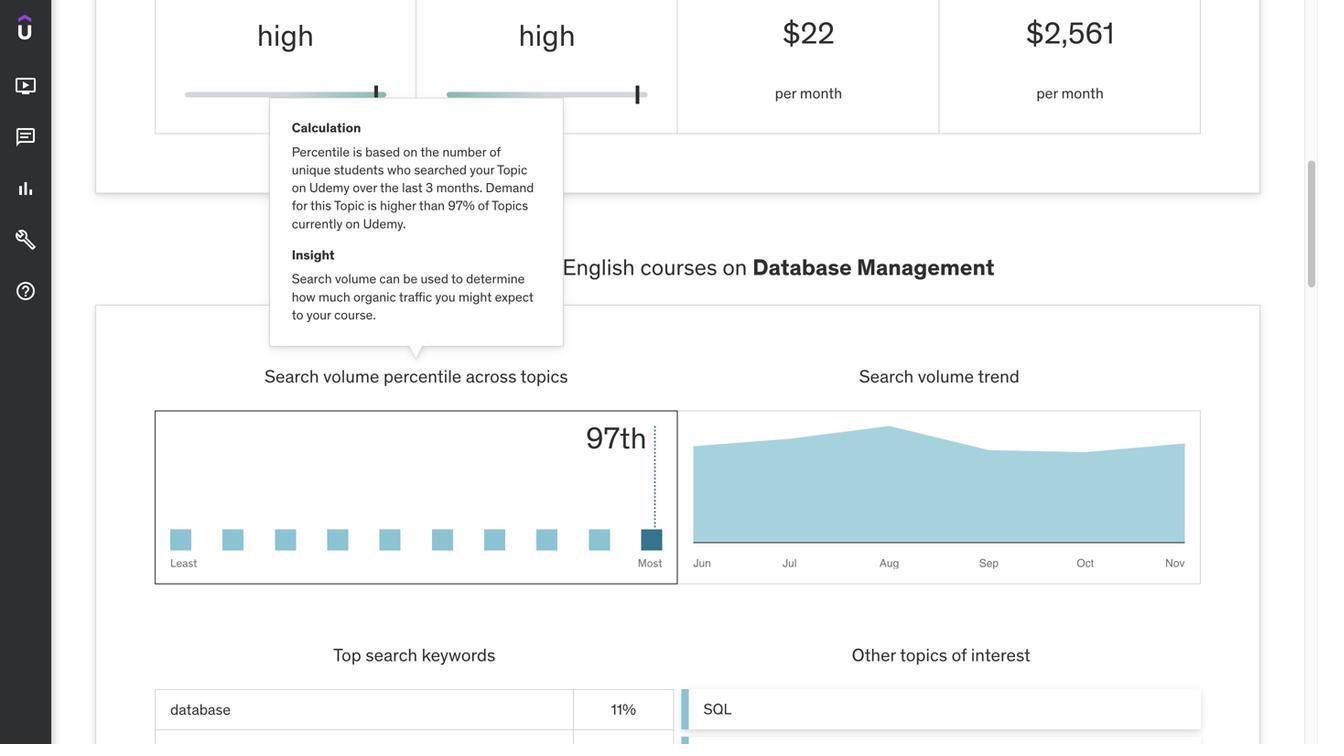 Task type: describe. For each thing, give the bounding box(es) containing it.
management
[[857, 253, 995, 281]]

0 horizontal spatial to
[[292, 307, 303, 323]]

students
[[334, 162, 384, 178]]

across
[[466, 365, 517, 387]]

how
[[292, 289, 315, 305]]

97th
[[586, 420, 647, 456]]

search volume percentile across topics
[[265, 365, 568, 387]]

udemy image
[[18, 15, 102, 46]]

medium image
[[15, 75, 37, 97]]

topics
[[492, 197, 528, 214]]

interactive chart image
[[693, 426, 1185, 569]]

on down unique
[[292, 180, 306, 196]]

3
[[426, 180, 433, 196]]

1 horizontal spatial the
[[420, 144, 439, 160]]

1 high from the left
[[257, 17, 314, 54]]

english
[[562, 253, 635, 281]]

number
[[442, 144, 486, 160]]

database
[[753, 253, 852, 281]]

$22
[[782, 15, 835, 51]]

volume for search volume trend
[[918, 365, 974, 387]]

1 horizontal spatial topics
[[900, 644, 947, 666]]

student demand for english courses on database management
[[361, 253, 995, 281]]

udemy.
[[363, 215, 406, 232]]

month for $2,561
[[1061, 84, 1104, 102]]

trend
[[978, 365, 1020, 387]]

can
[[379, 271, 400, 287]]

unique
[[292, 162, 331, 178]]

0 horizontal spatial topic
[[334, 197, 364, 214]]

least
[[170, 556, 197, 570]]

who
[[387, 162, 411, 178]]

0 vertical spatial of
[[489, 144, 501, 160]]

demand
[[486, 180, 534, 196]]

calculation percentile is based on the number of unique students who searched your topic on udemy over the last 3 months. demand for this topic is higher than 97% of topics currently on udemy.
[[292, 120, 534, 232]]

percentile
[[292, 144, 350, 160]]

might
[[459, 289, 492, 305]]

per month for $22
[[775, 84, 842, 102]]

on left udemy.
[[346, 215, 360, 232]]

months.
[[436, 180, 483, 196]]

top
[[333, 644, 361, 666]]

volume inside 'insight search volume can be used to determine how much organic traffic you might expect to your course.'
[[335, 271, 376, 287]]

demand
[[445, 253, 525, 281]]

interest
[[971, 644, 1031, 666]]

1 vertical spatial of
[[478, 197, 489, 214]]

most
[[638, 556, 662, 570]]

0 vertical spatial is
[[353, 144, 362, 160]]

on up who
[[403, 144, 418, 160]]

per for $22
[[775, 84, 796, 102]]

2 high from the left
[[519, 17, 576, 54]]



Task type: locate. For each thing, give the bounding box(es) containing it.
percentile
[[384, 365, 462, 387]]

topic down the over
[[334, 197, 364, 214]]

0 horizontal spatial is
[[353, 144, 362, 160]]

sql link
[[681, 689, 1201, 730]]

insight
[[292, 247, 335, 263]]

1 vertical spatial is
[[368, 197, 377, 214]]

high
[[257, 17, 314, 54], [519, 17, 576, 54]]

to down how
[[292, 307, 303, 323]]

you
[[435, 289, 456, 305]]

month for $22
[[800, 84, 842, 102]]

top search keywords
[[333, 644, 495, 666]]

1 month from the left
[[800, 84, 842, 102]]

over
[[353, 180, 377, 196]]

1 medium image from the top
[[15, 126, 37, 148]]

1 vertical spatial topic
[[334, 197, 364, 214]]

insight search volume can be used to determine how much organic traffic you might expect to your course.
[[292, 247, 534, 323]]

per month down '$2,561'
[[1037, 84, 1104, 102]]

the up higher
[[380, 180, 399, 196]]

0 horizontal spatial per month
[[775, 84, 842, 102]]

is down the over
[[368, 197, 377, 214]]

month down $22
[[800, 84, 842, 102]]

97%
[[448, 197, 475, 214]]

volume down the course.
[[323, 365, 379, 387]]

volume up organic at the left top of the page
[[335, 271, 376, 287]]

topics
[[520, 365, 568, 387], [900, 644, 947, 666]]

than
[[419, 197, 445, 214]]

month
[[800, 84, 842, 102], [1061, 84, 1104, 102]]

sql
[[703, 700, 732, 719]]

search volume trend
[[859, 365, 1020, 387]]

search for search volume trend
[[859, 365, 914, 387]]

1 per month from the left
[[775, 84, 842, 102]]

topics right other
[[900, 644, 947, 666]]

higher
[[380, 197, 416, 214]]

1 horizontal spatial for
[[530, 253, 557, 281]]

database
[[170, 700, 231, 719]]

0 vertical spatial the
[[420, 144, 439, 160]]

organic
[[353, 289, 396, 305]]

0 horizontal spatial your
[[307, 307, 331, 323]]

for up the expect
[[530, 253, 557, 281]]

of
[[489, 144, 501, 160], [478, 197, 489, 214], [952, 644, 967, 666]]

month down '$2,561'
[[1061, 84, 1104, 102]]

traffic
[[399, 289, 432, 305]]

last
[[402, 180, 423, 196]]

is up the students
[[353, 144, 362, 160]]

$2,561
[[1026, 15, 1114, 51]]

0 horizontal spatial per
[[775, 84, 796, 102]]

1 vertical spatial your
[[307, 307, 331, 323]]

2 vertical spatial of
[[952, 644, 967, 666]]

0 horizontal spatial the
[[380, 180, 399, 196]]

0 horizontal spatial for
[[292, 197, 307, 214]]

medium image
[[15, 126, 37, 148], [15, 178, 37, 200], [15, 229, 37, 251], [15, 280, 37, 302]]

courses
[[640, 253, 717, 281]]

your down the number
[[470, 162, 494, 178]]

2 per month from the left
[[1037, 84, 1104, 102]]

topic
[[497, 162, 527, 178], [334, 197, 364, 214]]

of right the number
[[489, 144, 501, 160]]

0 horizontal spatial month
[[800, 84, 842, 102]]

determine
[[466, 271, 525, 287]]

per month down $22
[[775, 84, 842, 102]]

to up you
[[451, 271, 463, 287]]

1 per from the left
[[775, 84, 796, 102]]

0 vertical spatial to
[[451, 271, 463, 287]]

other
[[852, 644, 896, 666]]

volume left the trend on the right of the page
[[918, 365, 974, 387]]

on right courses
[[723, 253, 747, 281]]

1 vertical spatial to
[[292, 307, 303, 323]]

volume for search volume percentile across topics
[[323, 365, 379, 387]]

1 horizontal spatial is
[[368, 197, 377, 214]]

1 horizontal spatial month
[[1061, 84, 1104, 102]]

1 vertical spatial the
[[380, 180, 399, 196]]

11%
[[611, 700, 636, 719]]

0 horizontal spatial high
[[257, 17, 314, 54]]

1 horizontal spatial your
[[470, 162, 494, 178]]

of right 97%
[[478, 197, 489, 214]]

expect
[[495, 289, 534, 305]]

0 vertical spatial topic
[[497, 162, 527, 178]]

search inside 'insight search volume can be used to determine how much organic traffic you might expect to your course.'
[[292, 271, 332, 287]]

other topics of interest
[[852, 644, 1031, 666]]

0 vertical spatial topics
[[520, 365, 568, 387]]

course.
[[334, 307, 376, 323]]

your down how
[[307, 307, 331, 323]]

3 medium image from the top
[[15, 229, 37, 251]]

1 vertical spatial for
[[530, 253, 557, 281]]

per
[[775, 84, 796, 102], [1037, 84, 1058, 102]]

to
[[451, 271, 463, 287], [292, 307, 303, 323]]

student
[[361, 253, 440, 281]]

your inside 'insight search volume can be used to determine how much organic traffic you might expect to your course.'
[[307, 307, 331, 323]]

currently
[[292, 215, 342, 232]]

search for search volume percentile across topics
[[265, 365, 319, 387]]

per month
[[775, 84, 842, 102], [1037, 84, 1104, 102]]

for
[[292, 197, 307, 214], [530, 253, 557, 281]]

for inside calculation percentile is based on the number of unique students who searched your topic on udemy over the last 3 months. demand for this topic is higher than 97% of topics currently on udemy.
[[292, 197, 307, 214]]

topics right across
[[520, 365, 568, 387]]

the
[[420, 144, 439, 160], [380, 180, 399, 196]]

1 horizontal spatial to
[[451, 271, 463, 287]]

per month for $2,561
[[1037, 84, 1104, 102]]

1 horizontal spatial per month
[[1037, 84, 1104, 102]]

topic up demand
[[497, 162, 527, 178]]

search
[[292, 271, 332, 287], [265, 365, 319, 387], [859, 365, 914, 387]]

of left interest
[[952, 644, 967, 666]]

the up searched
[[420, 144, 439, 160]]

is
[[353, 144, 362, 160], [368, 197, 377, 214]]

udemy
[[309, 180, 350, 196]]

1 horizontal spatial per
[[1037, 84, 1058, 102]]

per for $2,561
[[1037, 84, 1058, 102]]

2 medium image from the top
[[15, 178, 37, 200]]

your inside calculation percentile is based on the number of unique students who searched your topic on udemy over the last 3 months. demand for this topic is higher than 97% of topics currently on udemy.
[[470, 162, 494, 178]]

0 vertical spatial for
[[292, 197, 307, 214]]

based
[[365, 144, 400, 160]]

search
[[366, 644, 417, 666]]

used
[[421, 271, 448, 287]]

keywords
[[422, 644, 495, 666]]

1 vertical spatial topics
[[900, 644, 947, 666]]

0 vertical spatial your
[[470, 162, 494, 178]]

1 horizontal spatial topic
[[497, 162, 527, 178]]

for left this
[[292, 197, 307, 214]]

0 horizontal spatial topics
[[520, 365, 568, 387]]

this
[[310, 197, 331, 214]]

4 medium image from the top
[[15, 280, 37, 302]]

1 horizontal spatial high
[[519, 17, 576, 54]]

per down '$2,561'
[[1037, 84, 1058, 102]]

be
[[403, 271, 418, 287]]

per down $22
[[775, 84, 796, 102]]

calculation
[[292, 120, 361, 136]]

much
[[319, 289, 350, 305]]

your
[[470, 162, 494, 178], [307, 307, 331, 323]]

2 per from the left
[[1037, 84, 1058, 102]]

volume
[[335, 271, 376, 287], [323, 365, 379, 387], [918, 365, 974, 387]]

2 month from the left
[[1061, 84, 1104, 102]]

on
[[403, 144, 418, 160], [292, 180, 306, 196], [346, 215, 360, 232], [723, 253, 747, 281]]

searched
[[414, 162, 467, 178]]



Task type: vqa. For each thing, say whether or not it's contained in the screenshot.
'artificial' inside the Tensorflow 2.0: Deep Learning and Artificial Intelligence
no



